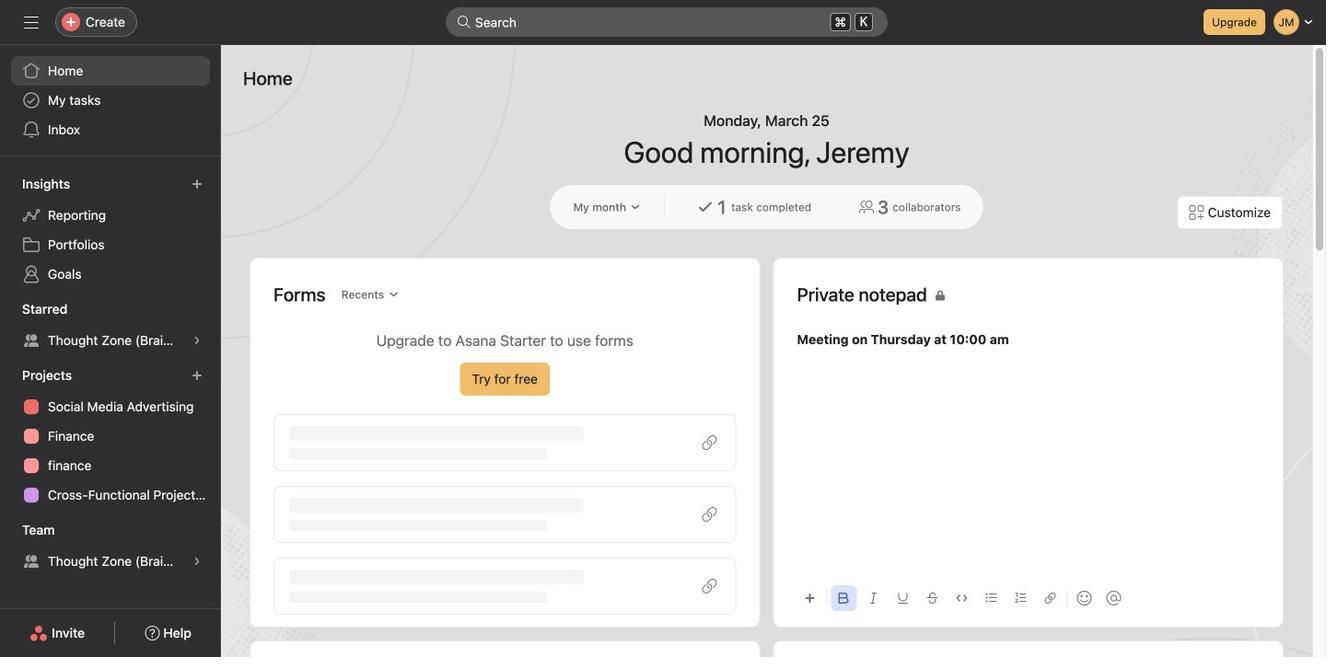 Task type: locate. For each thing, give the bounding box(es) containing it.
numbered list image
[[1016, 593, 1027, 605]]

global element
[[0, 45, 221, 156]]

insert an object image
[[805, 593, 816, 605]]

teams element
[[0, 514, 221, 581]]

None field
[[446, 7, 888, 37]]

toolbar
[[798, 578, 1261, 619]]

code image
[[957, 593, 968, 605]]



Task type: describe. For each thing, give the bounding box(es) containing it.
emoji image
[[1078, 592, 1092, 606]]

insights element
[[0, 168, 221, 293]]

Search tasks, projects, and more text field
[[446, 7, 888, 37]]

prominent image
[[457, 15, 472, 29]]

underline image
[[898, 593, 909, 605]]

italics image
[[869, 593, 880, 605]]

starred element
[[0, 293, 221, 359]]

bulleted list image
[[986, 593, 998, 605]]

hide sidebar image
[[24, 15, 39, 29]]

strikethrough image
[[927, 593, 939, 605]]

projects element
[[0, 359, 221, 514]]

new insights image
[[192, 179, 203, 190]]

link image
[[1045, 593, 1056, 605]]

bold image
[[839, 593, 850, 605]]

at mention image
[[1107, 592, 1122, 606]]



Task type: vqa. For each thing, say whether or not it's contained in the screenshot.
html Icon on the top
no



